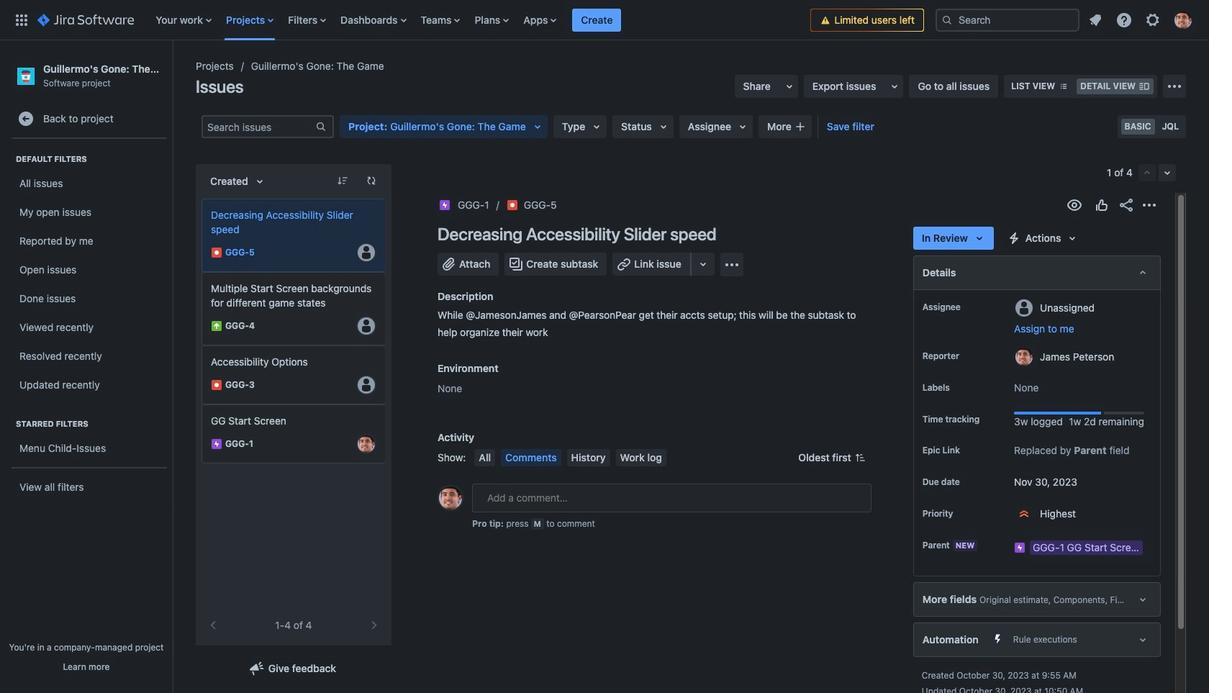 Task type: vqa. For each thing, say whether or not it's contained in the screenshot.
OCT
no



Task type: describe. For each thing, give the bounding box(es) containing it.
heading for default filters group
[[12, 153, 167, 165]]

more information about this user image
[[1016, 348, 1033, 366]]

sort descending image
[[337, 175, 348, 186]]

actions image
[[1141, 196, 1158, 214]]

0 vertical spatial bug image
[[506, 199, 518, 211]]

improvement image
[[211, 320, 222, 332]]

heading for starred filters group on the bottom left of the page
[[12, 418, 167, 430]]

link web pages and more image
[[694, 255, 712, 273]]

appswitcher icon image
[[13, 11, 30, 28]]

Search field
[[936, 8, 1080, 31]]

watch options: you are not watching this issue, 0 people watching image
[[1066, 196, 1083, 214]]

reporter pin to top. only you can see pinned fields. image
[[962, 350, 974, 362]]

order by image
[[251, 173, 268, 190]]

details element
[[913, 255, 1161, 290]]

labels pin to top. only you can see pinned fields. image
[[953, 382, 964, 394]]

refresh image
[[366, 175, 377, 186]]

0 vertical spatial epic image
[[439, 199, 451, 211]]

add app image
[[723, 256, 740, 273]]

improvement element
[[202, 272, 386, 345]]

automation element
[[913, 623, 1161, 657]]

epic icon image
[[1014, 542, 1026, 554]]

due date pin to top. only you can see pinned fields. image
[[963, 477, 974, 488]]

2 vertical spatial bug image
[[211, 379, 222, 391]]

time tracking pin to top. only you can see pinned fields. image
[[983, 414, 994, 425]]

primary element
[[9, 0, 811, 40]]



Task type: locate. For each thing, give the bounding box(es) containing it.
issues list box
[[202, 199, 386, 463]]

list item
[[572, 0, 621, 40]]

starred filters group
[[7, 404, 168, 467]]

banner
[[0, 0, 1209, 40]]

settings image
[[1144, 11, 1162, 28]]

Search issues text field
[[203, 117, 315, 137]]

addicon image
[[794, 121, 806, 132]]

epic image inside issues list box
[[211, 438, 222, 450]]

notifications image
[[1087, 11, 1104, 28]]

None search field
[[936, 8, 1080, 31]]

2 bug element from the top
[[202, 345, 386, 404]]

list
[[148, 0, 811, 40], [1082, 7, 1200, 33]]

1 vertical spatial bug image
[[211, 247, 222, 258]]

group
[[1139, 164, 1176, 181]]

1 horizontal spatial epic image
[[439, 199, 451, 211]]

0 horizontal spatial epic image
[[211, 438, 222, 450]]

1 vertical spatial heading
[[12, 418, 167, 430]]

heading inside starred filters group
[[12, 418, 167, 430]]

1 bug element from the top
[[202, 199, 386, 272]]

0 horizontal spatial list
[[148, 0, 811, 40]]

1 horizontal spatial list
[[1082, 7, 1200, 33]]

heading inside default filters group
[[12, 153, 167, 165]]

1 vertical spatial bug element
[[202, 345, 386, 404]]

1 vertical spatial epic image
[[211, 438, 222, 450]]

help image
[[1116, 11, 1133, 28]]

epic element
[[202, 404, 386, 463]]

heading
[[12, 153, 167, 165], [12, 418, 167, 430]]

bug element
[[202, 199, 386, 272], [202, 345, 386, 404]]

1 heading from the top
[[12, 153, 167, 165]]

2 heading from the top
[[12, 418, 167, 430]]

jira software image
[[37, 11, 134, 28], [37, 11, 134, 28]]

epic image
[[439, 199, 451, 211], [211, 438, 222, 450]]

search image
[[941, 14, 953, 26]]

copy link to issue image
[[554, 199, 565, 210]]

Add a comment… field
[[472, 484, 871, 512]]

more fields element
[[913, 583, 1161, 617]]

0 vertical spatial bug element
[[202, 199, 386, 272]]

sidebar navigation image
[[157, 58, 189, 86]]

menu bar
[[472, 449, 669, 466]]

bug image
[[506, 199, 518, 211], [211, 247, 222, 258], [211, 379, 222, 391]]

your profile and settings image
[[1175, 11, 1192, 28]]

vote options: no one has voted for this issue yet. image
[[1093, 196, 1111, 214]]

default filters group
[[7, 139, 168, 404]]

import and bulk change issues image
[[1166, 78, 1183, 95]]

0 vertical spatial heading
[[12, 153, 167, 165]]

assignee pin to top. only you can see pinned fields. image
[[964, 302, 975, 313]]



